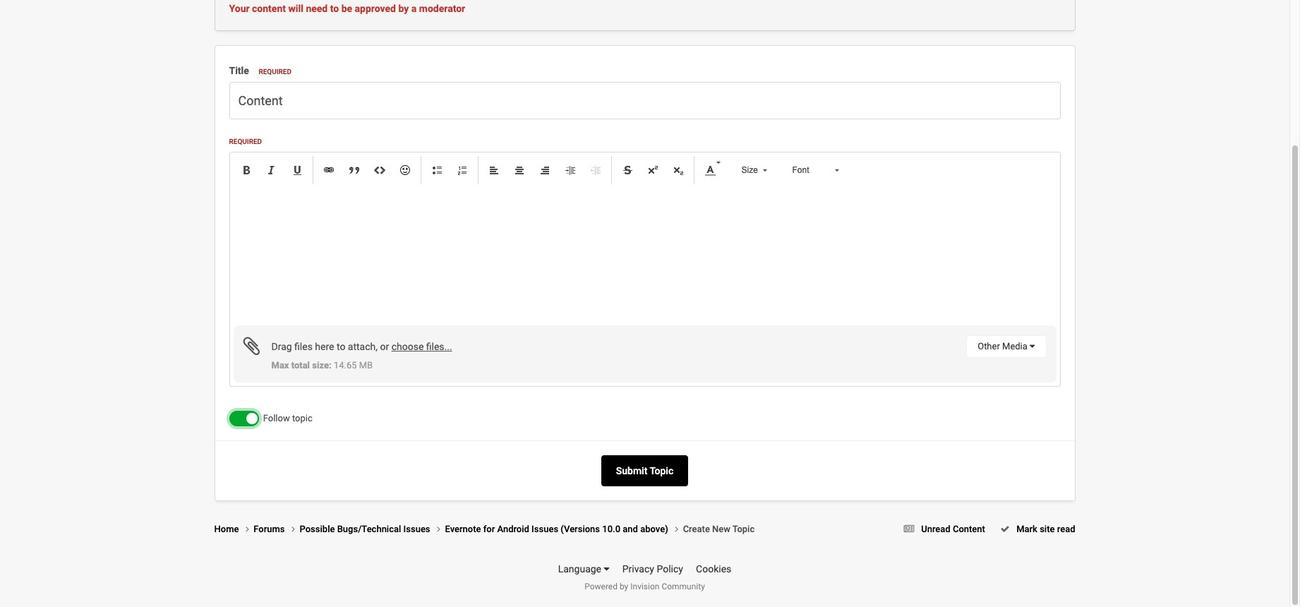 Task type: describe. For each thing, give the bounding box(es) containing it.
submit topic button
[[602, 456, 689, 487]]

forums
[[254, 524, 287, 535]]

superscript image
[[647, 165, 659, 176]]

insert/remove numbered list image
[[457, 165, 468, 176]]

strikethrough image
[[622, 165, 633, 176]]

underline (⌘+u) image
[[291, 165, 303, 176]]

site
[[1040, 524, 1055, 535]]

link image
[[323, 165, 334, 176]]

home link
[[214, 523, 254, 536]]

required element
[[229, 130, 1061, 387]]

bold (⌘+b) image
[[240, 165, 252, 176]]

subscript image
[[673, 165, 684, 176]]

submit
[[616, 465, 648, 477]]

for
[[484, 524, 495, 535]]

content
[[953, 524, 986, 535]]

bugs/technical
[[337, 524, 401, 535]]

size:
[[312, 360, 332, 371]]

unread content
[[922, 524, 986, 535]]

privacy
[[623, 564, 655, 575]]

privacy policy
[[623, 564, 684, 575]]

media
[[1003, 341, 1028, 352]]

moderator
[[419, 3, 466, 14]]

mb
[[359, 360, 373, 371]]

title
[[229, 65, 249, 76]]

insert/remove bulleted list image
[[431, 165, 442, 176]]

max
[[272, 360, 289, 371]]

required inside 'element'
[[229, 138, 262, 146]]

caret down image
[[1030, 342, 1036, 351]]

possible
[[300, 524, 335, 535]]

choose
[[392, 341, 424, 352]]

code image
[[374, 165, 385, 176]]

2 issues from the left
[[532, 524, 559, 535]]

cookies link
[[696, 564, 732, 575]]

privacy policy link
[[623, 564, 684, 575]]

powered
[[585, 582, 618, 592]]

your
[[229, 3, 250, 14]]

(versions
[[561, 524, 600, 535]]

read
[[1058, 524, 1076, 535]]

content
[[252, 3, 286, 14]]

italic (⌘+i) image
[[266, 165, 277, 176]]

drag files here to attach, or choose files...
[[272, 341, 452, 352]]

paperclip image
[[243, 336, 260, 357]]

forums link
[[254, 523, 300, 536]]

possible bugs/technical issues
[[300, 524, 433, 535]]

angle right image for evernote for android issues (versions 10.0 and above)
[[676, 525, 679, 534]]

create new topic
[[683, 524, 755, 535]]

language
[[558, 564, 604, 575]]

powered by invision community link
[[585, 582, 705, 592]]

other media button
[[967, 336, 1047, 358]]

community
[[662, 582, 705, 592]]

follow topic
[[263, 413, 313, 424]]

invision
[[631, 582, 660, 592]]

newspaper o image
[[904, 525, 915, 534]]

other media
[[978, 341, 1030, 352]]

caret down image
[[604, 565, 610, 575]]

need
[[306, 3, 328, 14]]

14.65
[[334, 360, 357, 371]]

check image
[[1001, 525, 1010, 534]]

will
[[288, 3, 304, 14]]

or
[[380, 341, 389, 352]]



Task type: vqa. For each thing, say whether or not it's contained in the screenshot.
Privacy
yes



Task type: locate. For each thing, give the bounding box(es) containing it.
evernote for android issues (versions 10.0 and above) link
[[445, 523, 683, 536]]

angle right image inside forums link
[[292, 525, 295, 534]]

1 angle right image from the left
[[246, 525, 249, 534]]

1 horizontal spatial topic
[[733, 524, 755, 535]]

size
[[742, 165, 758, 175]]

possible bugs/technical issues link
[[300, 523, 445, 536]]

angle right image right home
[[246, 525, 249, 534]]

policy
[[657, 564, 684, 575]]

1 vertical spatial to
[[337, 341, 346, 352]]

submit topic
[[616, 465, 674, 477]]

0 vertical spatial by
[[399, 3, 409, 14]]

approved
[[355, 3, 396, 14]]

files
[[295, 341, 313, 352]]

angle right image for home
[[246, 525, 249, 534]]

topic inside button
[[650, 465, 674, 477]]

evernote
[[445, 524, 481, 535]]

attach,
[[348, 341, 378, 352]]

issues left the 'evernote'
[[404, 524, 431, 535]]

10.0
[[603, 524, 621, 535]]

angle right image inside evernote for android issues (versions 10.0 and above) link
[[676, 525, 679, 534]]

0 horizontal spatial issues
[[404, 524, 431, 535]]

angle right image left create
[[676, 525, 679, 534]]

0 horizontal spatial angle right image
[[246, 525, 249, 534]]

by
[[399, 3, 409, 14], [620, 582, 629, 592]]

angle right image left the 'evernote'
[[437, 525, 441, 534]]

here
[[315, 341, 334, 352]]

angle right image inside home link
[[246, 525, 249, 534]]

quote image
[[349, 165, 360, 176]]

home
[[214, 524, 241, 535]]

android
[[498, 524, 530, 535]]

2 angle right image from the left
[[437, 525, 441, 534]]

1 horizontal spatial angle right image
[[676, 525, 679, 534]]

drag
[[272, 341, 292, 352]]

None text field
[[229, 82, 1061, 119]]

powered by invision community
[[585, 582, 705, 592]]

1 angle right image from the left
[[292, 525, 295, 534]]

angle right image inside possible bugs/technical issues link
[[437, 525, 441, 534]]

0 vertical spatial topic
[[650, 465, 674, 477]]

a
[[412, 3, 417, 14]]

above)
[[641, 524, 669, 535]]

evernote for android issues (versions 10.0 and above)
[[445, 524, 671, 535]]

0 horizontal spatial angle right image
[[292, 525, 295, 534]]

topic
[[292, 413, 313, 424]]

switch
[[229, 411, 259, 427]]

total
[[291, 360, 310, 371]]

toolbar inside required 'element'
[[233, 156, 851, 184]]

choose files... link
[[392, 341, 452, 352]]

0 vertical spatial to
[[330, 3, 339, 14]]

topic right new
[[733, 524, 755, 535]]

1 horizontal spatial angle right image
[[437, 525, 441, 534]]

toolbar
[[233, 156, 851, 184]]

angle right image
[[246, 525, 249, 534], [676, 525, 679, 534]]

by left a
[[399, 3, 409, 14]]

follow
[[263, 413, 290, 424]]

increase indent image
[[565, 165, 576, 176]]

1 vertical spatial topic
[[733, 524, 755, 535]]

Enter your text; hold cmd and right click for more options text field
[[233, 184, 1057, 326]]

font
[[793, 165, 810, 175]]

mark
[[1017, 524, 1038, 535]]

to right "here"
[[337, 341, 346, 352]]

0 horizontal spatial by
[[399, 3, 409, 14]]

issues right android
[[532, 524, 559, 535]]

angle right image for possible bugs/technical issues
[[437, 525, 441, 534]]

1 issues from the left
[[404, 524, 431, 535]]

to left be
[[330, 3, 339, 14]]

files...
[[426, 341, 452, 352]]

center image
[[514, 165, 525, 176]]

your content will need to be approved by a moderator
[[229, 3, 466, 14]]

be
[[342, 3, 352, 14]]

topic right submit
[[650, 465, 674, 477]]

1 vertical spatial required
[[229, 138, 262, 146]]

align right image
[[539, 165, 551, 176]]

max total size: 14.65 mb
[[272, 360, 373, 371]]

0 vertical spatial required
[[259, 68, 292, 76]]

to inside required 'element'
[[337, 341, 346, 352]]

required
[[259, 68, 292, 76], [229, 138, 262, 146]]

topic
[[650, 465, 674, 477], [733, 524, 755, 535]]

align left image
[[488, 165, 500, 176]]

2 angle right image from the left
[[676, 525, 679, 534]]

angle right image
[[292, 525, 295, 534], [437, 525, 441, 534]]

cookies
[[696, 564, 732, 575]]

angle right image for forums
[[292, 525, 295, 534]]

0 horizontal spatial topic
[[650, 465, 674, 477]]

1 horizontal spatial by
[[620, 582, 629, 592]]

required up bold (⌘+b) image
[[229, 138, 262, 146]]

font button
[[782, 156, 847, 184]]

decrease indent image
[[590, 165, 601, 176]]

issues
[[404, 524, 431, 535], [532, 524, 559, 535]]

new
[[713, 524, 731, 535]]

mark site read link
[[996, 524, 1076, 535]]

size button
[[731, 156, 775, 184]]

by left invision
[[620, 582, 629, 592]]

unread content link
[[900, 524, 986, 535]]

create
[[683, 524, 710, 535]]

emoji image
[[399, 165, 411, 176]]

angle right image right forums
[[292, 525, 295, 534]]

1 vertical spatial by
[[620, 582, 629, 592]]

mark site read
[[1015, 524, 1076, 535]]

and
[[623, 524, 638, 535]]

1 horizontal spatial issues
[[532, 524, 559, 535]]

language link
[[558, 564, 610, 575]]

to
[[330, 3, 339, 14], [337, 341, 346, 352]]

unread
[[922, 524, 951, 535]]

toolbar containing size
[[233, 156, 851, 184]]

required right 'title'
[[259, 68, 292, 76]]

other
[[978, 341, 1001, 352]]



